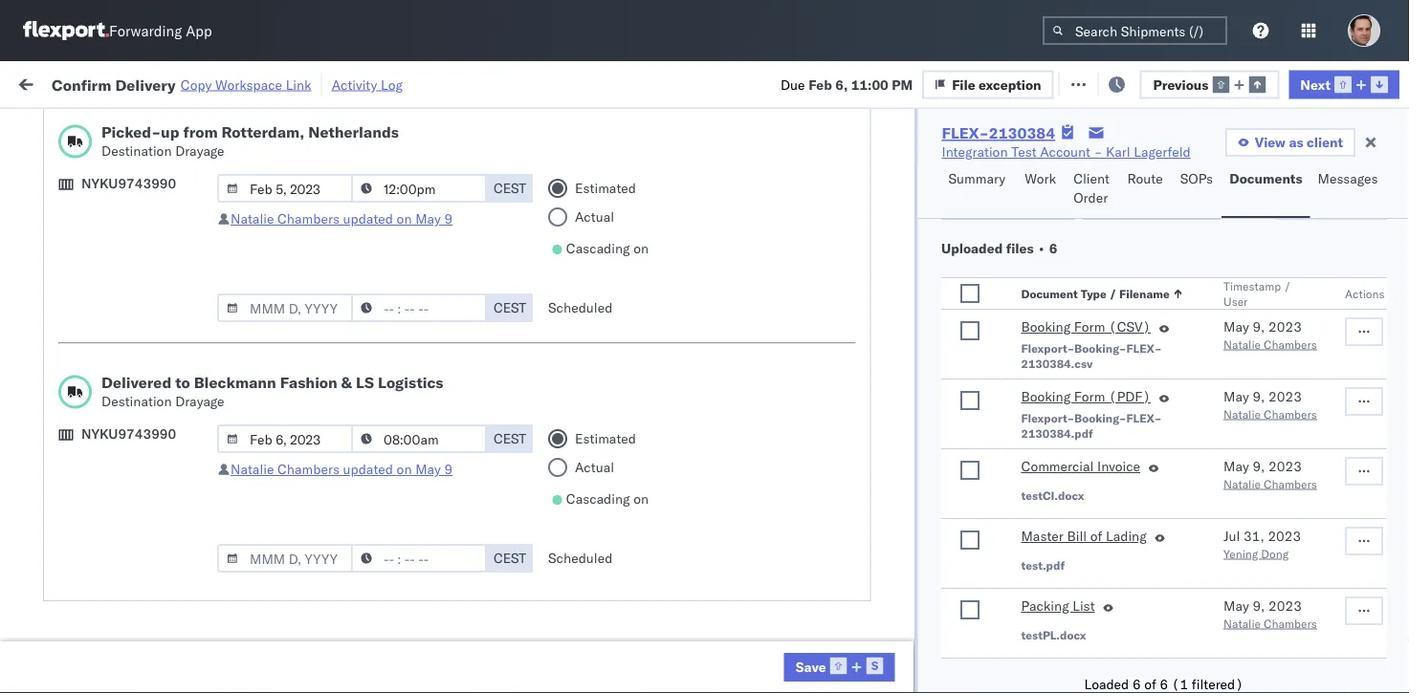 Task type: vqa. For each thing, say whether or not it's contained in the screenshot.
shipment
no



Task type: describe. For each thing, give the bounding box(es) containing it.
6 bosch from the top
[[835, 445, 873, 461]]

5 ceau7522281, hlxu6269489, hlxu from the top
[[1179, 402, 1410, 419]]

actual for picked-up from rotterdam, netherlands
[[575, 209, 615, 225]]

4:00
[[308, 571, 337, 588]]

-- : -- -- text field for first mmm d, yyyy text box from the top
[[351, 174, 487, 203]]

pickup for confirm pickup from los angeles, ca button
[[96, 560, 138, 577]]

feb
[[809, 76, 833, 93]]

2 ocean fcl from the top
[[586, 234, 653, 251]]

3 11:59 pm pdt, nov 4, 2022 from the top
[[308, 360, 484, 377]]

packing
[[1021, 599, 1069, 615]]

mbl/mawb
[[1304, 156, 1370, 171]]

2 schedule pickup from los angeles, ca button from the top
[[44, 307, 272, 347]]

lhuu7894563, uetu5238478 for confirm pickup from los angeles, ca
[[1179, 570, 1375, 587]]

1889466 for schedule pickup from los angeles, ca
[[1098, 487, 1156, 503]]

19,
[[437, 192, 457, 209]]

rotterdam,
[[222, 123, 305, 142]]

sops button
[[1173, 162, 1222, 218]]

master
[[1021, 529, 1064, 546]]

message
[[257, 74, 310, 91]]

workitem
[[21, 156, 71, 171]]

2 ceau7522281, hlxu6269489, hlxu from the top
[[1179, 276, 1410, 292]]

uetu5238478 for schedule delivery appointment
[[1281, 528, 1375, 545]]

2 ca from the top
[[44, 327, 62, 344]]

1 bosch ocean test from the top
[[835, 234, 944, 251]]

6 schedule from the top
[[44, 476, 101, 493]]

pm for 3rd schedule pickup from los angeles, ca button from the bottom of the page
[[349, 318, 370, 335]]

1 11:59 pm pdt, nov 4, 2022 from the top
[[308, 276, 484, 293]]

due
[[781, 76, 805, 93]]

chambers for testci.docx
[[1264, 478, 1317, 492]]

3 bosch from the top
[[835, 318, 873, 335]]

(csv)
[[1109, 319, 1151, 336]]

bill
[[1067, 529, 1087, 546]]

3 1846748 from the top
[[1098, 318, 1156, 335]]

angeles, for schedule pickup from los angeles, ca 'link' associated with 1st schedule pickup from los angeles, ca button from the bottom of the page
[[205, 476, 258, 493]]

3 schedule from the top
[[44, 308, 101, 324]]

timestamp / user button
[[1220, 275, 1307, 310]]

document type / filename
[[1021, 287, 1170, 301]]

1 appointment from the top
[[157, 233, 235, 250]]

angeles, for schedule pickup from los angeles, ca 'link' associated with 2nd schedule pickup from los angeles, ca button from the bottom of the page
[[205, 392, 258, 409]]

mmm d, yyyy text field for second -- : -- -- text field from the top
[[217, 425, 353, 454]]

save button
[[785, 654, 895, 682]]

filename
[[1119, 287, 1170, 301]]

9, for flexport-booking-flex- 2130384.csv
[[1253, 319, 1265, 336]]

invoice
[[1097, 459, 1141, 476]]

caiu7969337
[[1179, 191, 1269, 208]]

hlxu6269489, for upload customs clearance documents 'button' corresponding to 11:00 pm pst, nov 8, 2022
[[1281, 444, 1379, 461]]

4 uetu5238478 from the top
[[1281, 613, 1375, 629]]

7 bosch ocean test from the top
[[835, 487, 944, 503]]

pm for upload customs clearance documents 'button' corresponding to 11:00 pm pst, nov 8, 2022
[[349, 445, 370, 461]]

upload customs clearance documents button for 12:00 am pdt, aug 19, 2022
[[44, 180, 272, 221]]

4 test123456 from the top
[[1304, 402, 1384, 419]]

7 resize handle column header from the left
[[1147, 148, 1170, 694]]

4 flex-1889466 from the top
[[1057, 613, 1156, 630]]

confirm for delivery
[[52, 75, 111, 94]]

6 1846748 from the top
[[1098, 445, 1156, 461]]

booking form (csv) link
[[1021, 318, 1151, 341]]

schedule delivery appointment for 11:59 pm pst, dec 13, 2022
[[44, 528, 235, 545]]

flex id
[[1026, 156, 1062, 171]]

3 4, from the top
[[435, 360, 447, 377]]

import work
[[161, 74, 241, 91]]

11:00 pm pst, nov 8, 2022
[[308, 445, 483, 461]]

1 11:59 from the top
[[308, 276, 346, 293]]

4 bosch from the top
[[835, 360, 873, 377]]

fcl for 12:00 am pdt, aug 19, 2022
[[628, 192, 653, 209]]

copy
[[181, 76, 212, 93]]

1 ceau7522281, hlxu6269489, hlxu from the top
[[1179, 234, 1410, 250]]

dec for 23,
[[397, 571, 422, 588]]

workspace
[[215, 76, 282, 93]]

schedule pickup from los angeles, ca link for 2nd schedule pickup from los angeles, ca button from the bottom of the page
[[44, 391, 272, 429]]

schedule pickup from los angeles, ca for schedule pickup from los angeles, ca 'link' related to fourth schedule pickup from los angeles, ca button from the bottom of the page
[[44, 266, 258, 301]]

import
[[161, 74, 204, 91]]

pdt, up the logistics
[[373, 318, 403, 335]]

pdt, right &
[[373, 360, 403, 377]]

6,
[[836, 76, 848, 93]]

commercial invoice
[[1021, 459, 1141, 476]]

5 bosch from the top
[[835, 402, 873, 419]]

message (0)
[[257, 74, 335, 91]]

may for testpl.docx
[[1224, 599, 1249, 615]]

3 resize handle column header from the left
[[553, 148, 576, 694]]

3 cest from the top
[[494, 431, 527, 447]]

upload customs clearance documents button for 11:00 pm pst, nov 8, 2022
[[44, 433, 272, 473]]

2022 for upload customs clearance documents 'button' for 12:00 am pdt, aug 19, 2022
[[461, 192, 494, 209]]

:
[[137, 119, 141, 133]]

0 horizontal spatial /
[[1110, 287, 1117, 301]]

4 lhuu7894563, from the top
[[1179, 613, 1278, 629]]

uploaded files ∙ 6
[[941, 241, 1058, 257]]

1889466 for schedule delivery appointment
[[1098, 529, 1156, 546]]

12:00 am pdt, aug 19, 2022
[[308, 192, 494, 209]]

1889466 for confirm pickup from los angeles, ca
[[1098, 571, 1156, 588]]

0 horizontal spatial file
[[952, 76, 976, 93]]

flex-1846748 for schedule pickup from los angeles, ca 'link' associated with 2nd schedule pickup from los angeles, ca button from the bottom of the page
[[1057, 402, 1156, 419]]

3 ceau7522281, from the top
[[1179, 318, 1277, 335]]

3 ceau7522281, hlxu6269489, hlxu from the top
[[1179, 318, 1410, 335]]

1 ca from the top
[[44, 285, 62, 301]]

4 schedule from the top
[[44, 359, 101, 376]]

2 schedule from the top
[[44, 266, 101, 282]]

consignee button
[[825, 152, 997, 171]]

1 hlxu from the top
[[1382, 234, 1410, 250]]

of
[[1090, 529, 1102, 546]]

2 fcl from the top
[[628, 234, 653, 251]]

ca inside confirm pickup from los angeles, ca
[[44, 580, 62, 596]]

action
[[1344, 74, 1386, 91]]

from inside confirm pickup from los angeles, ca
[[141, 560, 169, 577]]

3 bosch ocean test from the top
[[835, 318, 944, 335]]

0 horizontal spatial 11:00
[[308, 445, 346, 461]]

2 bosch from the top
[[835, 276, 873, 293]]

4 resize handle column header from the left
[[678, 148, 701, 694]]

flex-1846748 for schedule pickup from los angeles, ca 'link' related to fourth schedule pickup from los angeles, ca button from the bottom of the page
[[1057, 276, 1156, 293]]

dec for 13,
[[406, 529, 431, 546]]

11:59 pm pst, dec 13, 2022
[[308, 529, 491, 546]]

work inside import work button
[[208, 74, 241, 91]]

Search Shipments (/) text field
[[1043, 16, 1228, 45]]

1 mmm d, yyyy text field from the top
[[217, 174, 353, 203]]

4, for 2nd schedule pickup from los angeles, ca button from the bottom of the page
[[435, 402, 447, 419]]

3 ca from the top
[[44, 411, 62, 428]]

2 resize handle column header from the left
[[486, 148, 509, 694]]

7 schedule from the top
[[44, 528, 101, 545]]

23,
[[426, 571, 447, 588]]

upload customs clearance documents for 11:00
[[44, 434, 210, 470]]

upload for 11:00 pm pst, nov 8, 2022
[[44, 434, 88, 451]]

4 ceau7522281, from the top
[[1179, 360, 1277, 377]]

2 flexport demo consignee from the top
[[710, 655, 867, 672]]

1 horizontal spatial file exception
[[1084, 74, 1173, 91]]

view as client button
[[1226, 128, 1356, 157]]

forwarding app
[[109, 22, 212, 40]]

10 bosch from the top
[[835, 613, 873, 630]]

2 11:59 from the top
[[308, 318, 346, 335]]

aug
[[408, 192, 433, 209]]

natalie for flexport-booking-flex- 2130384.csv
[[1224, 338, 1261, 352]]

natalie for testpl.docx
[[1224, 617, 1261, 632]]

due feb 6, 11:00 pm
[[781, 76, 913, 93]]

pickup for 2nd schedule pickup from los angeles, ca button from the bottom of the page
[[104, 392, 145, 409]]

packing list
[[1021, 599, 1095, 615]]

natalie chambers updated on may 9 button for netherlands
[[231, 211, 453, 227]]

6 hlxu from the top
[[1382, 444, 1410, 461]]

flex-1846748 for schedule pickup from los angeles, ca 'link' related to 3rd schedule pickup from los angeles, ca button from the bottom of the page
[[1057, 318, 1156, 335]]

save
[[796, 659, 826, 676]]

4 abcdefg784565 from the top
[[1304, 613, 1410, 630]]

2 demo from the top
[[764, 655, 799, 672]]

&
[[342, 373, 352, 392]]

schedule delivery appointment link for 11:59 pm pdt, nov 4, 2022
[[44, 358, 235, 378]]

6 ceau7522281, hlxu6269489, hlxu from the top
[[1179, 444, 1410, 461]]

4 ca from the top
[[44, 495, 62, 512]]

7 bosch from the top
[[835, 487, 873, 503]]

1 ceau7522281, from the top
[[1179, 234, 1277, 250]]

9, for testci.docx
[[1253, 459, 1265, 476]]

6 resize handle column header from the left
[[994, 148, 1016, 694]]

may 9, 2023 natalie chambers for testpl.docx
[[1224, 599, 1317, 632]]

flexport- for booking form (pdf)
[[1021, 412, 1074, 426]]

9, for flexport-booking-flex- 2130384.pdf
[[1253, 389, 1265, 406]]

5 ocean fcl from the top
[[586, 487, 653, 503]]

delivery for schedule delivery appointment link related to 11:59 pm pdt, nov 4, 2022
[[104, 359, 153, 376]]

1 flex-1846748 from the top
[[1057, 234, 1156, 251]]

flex-1889466 for schedule delivery appointment
[[1057, 529, 1156, 546]]

route button
[[1120, 162, 1173, 218]]

upload for 12:00 am pdt, aug 19, 2022
[[44, 181, 88, 198]]

ocean fcl for 11:00 pm pst, nov 8, 2022
[[586, 445, 653, 461]]

ready
[[145, 119, 179, 133]]

4 lhuu7894563, uetu5238478 from the top
[[1179, 613, 1375, 629]]

9 bosch ocean test from the top
[[835, 571, 944, 588]]

messages button
[[1311, 162, 1389, 218]]

6
[[1049, 241, 1058, 257]]

next
[[1301, 76, 1331, 93]]

ocean fcl for 11:59 pm pdt, nov 4, 2022
[[586, 318, 653, 335]]

jul 31, 2023 yening dong
[[1224, 529, 1301, 562]]

previous button
[[1140, 70, 1280, 99]]

karl
[[1106, 144, 1131, 160]]

client
[[1307, 134, 1344, 151]]

document type / filename button
[[1017, 283, 1185, 302]]

1 resize handle column header from the left
[[274, 148, 297, 694]]

master bill of lading
[[1021, 529, 1147, 546]]

4 ceau7522281, hlxu6269489, hlxu from the top
[[1179, 360, 1410, 377]]

schedule delivery appointment for 11:59 pm pdt, nov 4, 2022
[[44, 359, 235, 376]]

3 11:59 from the top
[[308, 360, 346, 377]]

pm for confirm pickup from los angeles, ca button
[[341, 571, 362, 588]]

2130384.csv
[[1021, 357, 1093, 371]]

5 test123456 from the top
[[1304, 445, 1384, 461]]

4, for fourth schedule pickup from los angeles, ca button from the bottom of the page
[[435, 276, 447, 293]]

forwarding app link
[[23, 21, 212, 40]]

5 hlxu from the top
[[1382, 402, 1410, 419]]

fcl for 11:00 pm pst, nov 8, 2022
[[628, 445, 653, 461]]

copy workspace link button
[[181, 76, 312, 93]]

1 hlxu6269489, from the top
[[1281, 234, 1379, 250]]

booking form (csv)
[[1021, 319, 1151, 336]]

4 11:59 pm pdt, nov 4, 2022 from the top
[[308, 402, 484, 419]]

progress
[[299, 119, 346, 133]]

integration
[[942, 144, 1008, 160]]

bleckmann
[[194, 373, 276, 392]]

1 flexport demo consignee from the top
[[710, 192, 867, 209]]

1 horizontal spatial exception
[[1110, 74, 1173, 91]]

by:
[[69, 117, 88, 134]]

2 hlxu from the top
[[1382, 276, 1410, 292]]

work
[[55, 69, 104, 96]]

(pdf)
[[1109, 389, 1151, 406]]

pm for 11:59 pm pdt, nov 4, 2022's schedule delivery appointment button
[[349, 360, 370, 377]]

2022 for confirm pickup from los angeles, ca button
[[450, 571, 483, 588]]

2 cest from the top
[[494, 300, 527, 316]]

actual for delivered to bleckmann fashion & ls logistics
[[575, 459, 615, 476]]

drayage inside picked-up from rotterdam, netherlands destination drayage
[[175, 143, 225, 159]]

client
[[1074, 170, 1110, 187]]

5 11:59 from the top
[[308, 529, 346, 546]]

as
[[1290, 134, 1304, 151]]

pdt, down the logistics
[[373, 402, 403, 419]]

1 schedule delivery appointment link from the top
[[44, 232, 235, 251]]

jul
[[1224, 529, 1240, 546]]

9 bosch from the top
[[835, 571, 873, 588]]

upload customs clearance documents for 12:00
[[44, 181, 210, 217]]

mbl/mawb numbe
[[1304, 156, 1410, 171]]

updated for netherlands
[[343, 211, 393, 227]]

los inside confirm pickup from los angeles, ca
[[173, 560, 194, 577]]

pdt, down 12:00 am pdt, aug 19, 2022
[[373, 276, 403, 293]]

nyku9743990 for delivered to bleckmann fashion & ls logistics
[[81, 426, 176, 443]]

batch action button
[[1274, 68, 1399, 97]]

abcdefg784565 for schedule delivery appointment
[[1304, 529, 1410, 546]]

confirm pickup from los angeles, ca button
[[44, 559, 272, 600]]

5 bosch ocean test from the top
[[835, 402, 944, 419]]

1 cest from the top
[[494, 180, 527, 197]]

packing list link
[[1021, 598, 1095, 621]]

schedule pickup from los angeles, ca for schedule pickup from los angeles, ca 'link' related to 3rd schedule pickup from los angeles, ca button from the bottom of the page
[[44, 308, 258, 344]]

bookings test consignee
[[835, 655, 987, 672]]

link
[[286, 76, 312, 93]]

appointment for 11:59 pm pst, dec 13, 2022
[[157, 528, 235, 545]]

nov for schedule pickup from los angeles, ca 'link' associated with 2nd schedule pickup from los angeles, ca button from the bottom of the page
[[407, 402, 432, 419]]

my work
[[19, 69, 104, 96]]

destination inside delivered to bleckmann fashion & ls logistics destination drayage
[[101, 393, 172, 410]]

10 bosch ocean test from the top
[[835, 613, 944, 630]]

natalie for testci.docx
[[1224, 478, 1261, 492]]

up
[[161, 123, 179, 142]]

1 schedule delivery appointment button from the top
[[44, 232, 235, 253]]

5 schedule from the top
[[44, 392, 101, 409]]

msdu7304509
[[1179, 655, 1277, 671]]

flex id button
[[1016, 152, 1150, 171]]

lhuu7894563, uetu5238478 for schedule delivery appointment
[[1179, 528, 1375, 545]]

2 flexport from the top
[[710, 655, 760, 672]]

1 schedule delivery appointment from the top
[[44, 233, 235, 250]]

abcdefg784565 for schedule pickup from los angeles, ca
[[1304, 487, 1410, 503]]

documents for 12:00 am pdt, aug 19, 2022
[[44, 201, 113, 217]]

hlxu6269489, for 3rd schedule pickup from los angeles, ca button from the bottom of the page
[[1281, 318, 1379, 335]]

pickup for 3rd schedule pickup from los angeles, ca button from the bottom of the page
[[104, 308, 145, 324]]

mbl/mawb numbe button
[[1294, 152, 1410, 171]]

2 11:59 pm pdt, nov 4, 2022 from the top
[[308, 318, 484, 335]]

schedule pickup from los angeles, ca for schedule pickup from los angeles, ca 'link' associated with 1st schedule pickup from los angeles, ca button from the bottom of the page
[[44, 476, 258, 512]]



Task type: locate. For each thing, give the bounding box(es) containing it.
1660288
[[1098, 192, 1156, 209]]

booking- down "booking form (pdf)" link
[[1074, 412, 1127, 426]]

schedule pickup from los angeles, ca for schedule pickup from los angeles, ca 'link' associated with 2nd schedule pickup from los angeles, ca button from the bottom of the page
[[44, 392, 258, 428]]

1 vertical spatial upload customs clearance documents button
[[44, 433, 272, 473]]

1 vertical spatial estimated
[[575, 431, 636, 447]]

may for flexport-booking-flex- 2130384.csv
[[1224, 319, 1249, 336]]

2 estimated from the top
[[575, 431, 636, 447]]

confirm pickup from los angeles, ca
[[44, 560, 250, 596]]

client order
[[1074, 170, 1110, 206]]

3 schedule delivery appointment from the top
[[44, 528, 235, 545]]

1 vertical spatial cascading
[[566, 491, 630, 508]]

workitem button
[[11, 152, 278, 171]]

view
[[1256, 134, 1286, 151]]

8 resize handle column header from the left
[[1271, 148, 1294, 694]]

1 booking from the top
[[1021, 319, 1071, 336]]

2 9 from the top
[[445, 461, 453, 478]]

2022 for upload customs clearance documents 'button' corresponding to 11:00 pm pst, nov 8, 2022
[[450, 445, 483, 461]]

destination down delivered on the left of page
[[101, 393, 172, 410]]

1 vertical spatial -- : -- -- text field
[[351, 425, 487, 454]]

0 vertical spatial destination
[[101, 143, 172, 159]]

natalie chambers updated on may 9 button for &
[[231, 461, 453, 478]]

0 horizontal spatial work
[[208, 74, 241, 91]]

form up flexport-booking-flex- 2130384.csv
[[1074, 319, 1105, 336]]

may 9, 2023 natalie chambers for flexport-booking-flex- 2130384.csv
[[1224, 319, 1317, 352]]

drayage down for
[[175, 143, 225, 159]]

-- : -- -- text field
[[351, 174, 487, 203], [351, 545, 487, 573]]

may 9, 2023 natalie chambers for flexport-booking-flex- 2130384.pdf
[[1224, 389, 1317, 422]]

2 mmm d, yyyy text field from the top
[[217, 425, 353, 454]]

1 horizontal spatial work
[[1025, 170, 1057, 187]]

schedule delivery appointment button for 11:59 pm pst, dec 13, 2022
[[44, 527, 235, 548]]

flex- inside flexport-booking-flex- 2130384.pdf
[[1127, 412, 1162, 426]]

ls
[[356, 373, 374, 392]]

pickup inside confirm pickup from los angeles, ca
[[96, 560, 138, 577]]

4 9, from the top
[[1253, 599, 1265, 615]]

0 vertical spatial -- : -- -- text field
[[351, 294, 487, 323]]

flexport-booking-flex- 2130384.pdf
[[1021, 412, 1162, 441]]

flexport. image
[[23, 21, 109, 40]]

angeles, for confirm pickup from los angeles, ca link
[[198, 560, 250, 577]]

natalie chambers updated on may 9 for &
[[231, 461, 453, 478]]

2 -- : -- -- text field from the top
[[351, 425, 487, 454]]

1889466 up 1893174 on the bottom
[[1098, 613, 1156, 630]]

account
[[1041, 144, 1091, 160]]

0 vertical spatial schedule delivery appointment link
[[44, 232, 235, 251]]

delivered to bleckmann fashion & ls logistics destination drayage
[[101, 373, 444, 410]]

13,
[[434, 529, 455, 546]]

2 vertical spatial schedule delivery appointment button
[[44, 527, 235, 548]]

1 vertical spatial cascading on
[[566, 491, 649, 508]]

document
[[1021, 287, 1078, 301]]

1 1846748 from the top
[[1098, 234, 1156, 251]]

1 abcdefg784565 from the top
[[1304, 487, 1410, 503]]

maeu9736123
[[1304, 655, 1400, 672]]

nyku9743990 down the workitem button
[[81, 175, 176, 192]]

1 destination from the top
[[101, 143, 172, 159]]

customs for 12:00
[[91, 181, 145, 198]]

confirm for pickup
[[44, 560, 93, 577]]

lhuu7894563, uetu5238478
[[1179, 486, 1375, 503], [1179, 528, 1375, 545], [1179, 570, 1375, 587], [1179, 613, 1375, 629]]

2023 for master bill of lading
[[1268, 529, 1301, 546]]

9, for testpl.docx
[[1253, 599, 1265, 615]]

delivery for first schedule delivery appointment link from the top
[[104, 233, 153, 250]]

booking form (pdf) link
[[1021, 388, 1151, 411]]

3 flex-1889466 from the top
[[1057, 571, 1156, 588]]

commercial
[[1021, 459, 1094, 476]]

1 vertical spatial 9
[[445, 461, 453, 478]]

flex-1846748 down flexport-booking-flex- 2130384.pdf
[[1057, 445, 1156, 461]]

deadline
[[308, 156, 355, 171]]

schedule delivery appointment button for 11:59 pm pdt, nov 4, 2022
[[44, 358, 235, 380]]

file exception up the flex-2130384
[[952, 76, 1042, 93]]

1889466 down invoice on the bottom right
[[1098, 487, 1156, 503]]

/ inside timestamp / user
[[1284, 279, 1291, 294]]

file exception down search shipments (/) 'text box'
[[1084, 74, 1173, 91]]

booking for booking form (pdf)
[[1021, 389, 1071, 406]]

lhuu7894563, for confirm pickup from los angeles, ca
[[1179, 570, 1278, 587]]

1 bosch from the top
[[835, 234, 873, 251]]

1846748 up '(csv)'
[[1098, 276, 1156, 293]]

file down search shipments (/) 'text box'
[[1084, 74, 1107, 91]]

1 vertical spatial documents
[[44, 201, 113, 217]]

3 hlxu6269489, from the top
[[1281, 318, 1379, 335]]

1 vertical spatial flexport demo consignee
[[710, 655, 867, 672]]

work,
[[201, 119, 231, 133]]

2 customs from the top
[[91, 434, 145, 451]]

1 vertical spatial work
[[1025, 170, 1057, 187]]

ca
[[44, 285, 62, 301], [44, 327, 62, 344], [44, 411, 62, 428], [44, 495, 62, 512], [44, 580, 62, 596]]

1 vertical spatial schedule delivery appointment button
[[44, 358, 235, 380]]

1 may 9, 2023 natalie chambers from the top
[[1224, 319, 1317, 352]]

1 vertical spatial -- : -- -- text field
[[351, 545, 487, 573]]

schedule delivery appointment button
[[44, 232, 235, 253], [44, 358, 235, 380], [44, 527, 235, 548]]

flexport- inside flexport-booking-flex- 2130384.csv
[[1021, 342, 1074, 356]]

11:00 right 6,
[[852, 76, 889, 93]]

filtered
[[19, 117, 66, 134]]

clearance down the to
[[148, 434, 210, 451]]

4, up the logistics
[[435, 318, 447, 335]]

appointment for 11:59 pm pdt, nov 4, 2022
[[157, 359, 235, 376]]

0 vertical spatial schedule delivery appointment button
[[44, 232, 235, 253]]

mmm d, yyyy text field down delivered to bleckmann fashion & ls logistics destination drayage
[[217, 425, 353, 454]]

lhuu7894563, uetu5238478 up dong
[[1179, 528, 1375, 545]]

delivery left the to
[[104, 359, 153, 376]]

delivery for 11:59 pm pst, dec 13, 2022's schedule delivery appointment link
[[104, 528, 153, 545]]

0 vertical spatial appointment
[[157, 233, 235, 250]]

8 bosch from the top
[[835, 529, 873, 546]]

chambers for flexport-booking-flex- 2130384.pdf
[[1264, 408, 1317, 422]]

0 vertical spatial 9
[[445, 211, 453, 227]]

drayage
[[175, 143, 225, 159], [175, 393, 225, 410]]

/ right timestamp
[[1284, 279, 1291, 294]]

4 schedule pickup from los angeles, ca link from the top
[[44, 475, 272, 514]]

exception
[[1110, 74, 1173, 91], [979, 76, 1042, 93]]

upload customs clearance documents down the workitem button
[[44, 181, 210, 217]]

booking- for (pdf)
[[1074, 412, 1127, 426]]

5 1846748 from the top
[[1098, 402, 1156, 419]]

2 lhuu7894563, uetu5238478 from the top
[[1179, 528, 1375, 545]]

0 vertical spatial -- : -- -- text field
[[351, 174, 487, 203]]

1 vertical spatial nyku9743990
[[81, 426, 176, 443]]

pickup for 1st schedule pickup from los angeles, ca button from the bottom of the page
[[104, 476, 145, 493]]

flex-1889466 for confirm pickup from los angeles, ca
[[1057, 571, 1156, 588]]

pm for 11:59 pm pst, dec 13, 2022's schedule delivery appointment button
[[349, 529, 370, 546]]

-- : -- -- text field down the logistics
[[351, 425, 487, 454]]

3 fcl from the top
[[628, 318, 653, 335]]

lhuu7894563, for schedule pickup from los angeles, ca
[[1179, 486, 1278, 503]]

flex-1660288
[[1057, 192, 1156, 209]]

MMM D, YYYY text field
[[217, 174, 353, 203], [217, 545, 353, 573]]

2023 inside 'jul 31, 2023 yening dong'
[[1268, 529, 1301, 546]]

natalie chambers updated on may 9 down 12:00
[[231, 211, 453, 227]]

9
[[445, 211, 453, 227], [445, 461, 453, 478]]

1 vertical spatial natalie chambers updated on may 9 button
[[231, 461, 453, 478]]

2 drayage from the top
[[175, 393, 225, 410]]

clearance
[[148, 181, 210, 198], [148, 434, 210, 451]]

schedule delivery appointment link
[[44, 232, 235, 251], [44, 358, 235, 378], [44, 527, 235, 546]]

natalie chambers updated on may 9 for netherlands
[[231, 211, 453, 227]]

1 9, from the top
[[1253, 319, 1265, 336]]

exception up the flex-2130384
[[979, 76, 1042, 93]]

customs for 11:00
[[91, 434, 145, 451]]

5 resize handle column header from the left
[[802, 148, 825, 694]]

updated down the "am"
[[343, 211, 393, 227]]

destination down picked-
[[101, 143, 172, 159]]

11:59 pm pdt, nov 4, 2022 up the logistics
[[308, 318, 484, 335]]

760 at risk
[[351, 74, 418, 91]]

1 vertical spatial flexport-
[[1021, 412, 1074, 426]]

scheduled
[[548, 300, 613, 316], [548, 550, 613, 567]]

1 vertical spatial upload customs clearance documents link
[[44, 433, 272, 471]]

lhuu7894563, uetu5238478 up 31,
[[1179, 486, 1375, 503]]

delivery down the workitem button
[[104, 233, 153, 250]]

11:59 pm pdt, nov 4, 2022 down the logistics
[[308, 402, 484, 419]]

upload customs clearance documents link down delivered on the left of page
[[44, 433, 272, 471]]

2022 for 3rd schedule pickup from los angeles, ca button from the bottom of the page
[[451, 318, 484, 335]]

2 upload customs clearance documents button from the top
[[44, 433, 272, 473]]

0 vertical spatial actual
[[575, 209, 615, 225]]

1 vertical spatial actions
[[1345, 287, 1385, 301]]

booking- inside flexport-booking-flex- 2130384.csv
[[1074, 342, 1127, 356]]

dong
[[1261, 547, 1289, 562]]

lhuu7894563, uetu5238478 down dong
[[1179, 570, 1375, 587]]

form for (csv)
[[1074, 319, 1105, 336]]

1 vertical spatial mmm d, yyyy text field
[[217, 425, 353, 454]]

2 lhuu7894563, from the top
[[1179, 528, 1278, 545]]

1846748 up invoice on the bottom right
[[1098, 402, 1156, 419]]

consignee
[[835, 156, 890, 171], [803, 192, 867, 209], [803, 655, 867, 672], [923, 655, 987, 672]]

exception down search shipments (/) 'text box'
[[1110, 74, 1173, 91]]

batch action
[[1303, 74, 1386, 91]]

work inside work button
[[1025, 170, 1057, 187]]

11:59 up fashion
[[308, 318, 346, 335]]

destination inside picked-up from rotterdam, netherlands destination drayage
[[101, 143, 172, 159]]

3 schedule pickup from los angeles, ca from the top
[[44, 392, 258, 428]]

0 vertical spatial upload customs clearance documents
[[44, 181, 210, 217]]

fashion
[[280, 373, 338, 392]]

0 vertical spatial flexport
[[710, 192, 760, 209]]

3 9, from the top
[[1253, 459, 1265, 476]]

1 vertical spatial clearance
[[148, 434, 210, 451]]

nov left 8,
[[406, 445, 431, 461]]

1893174
[[1098, 655, 1156, 672]]

4 schedule pickup from los angeles, ca from the top
[[44, 476, 258, 512]]

/ right type
[[1110, 287, 1117, 301]]

2 nyku9743990 from the top
[[81, 426, 176, 443]]

MMM D, YYYY text field
[[217, 294, 353, 323], [217, 425, 353, 454]]

1 vertical spatial confirm
[[44, 560, 93, 577]]

0 vertical spatial mmm d, yyyy text field
[[217, 174, 353, 203]]

1 vertical spatial schedule delivery appointment
[[44, 359, 235, 376]]

file up flex-2130384 link
[[952, 76, 976, 93]]

2 4, from the top
[[435, 318, 447, 335]]

1 horizontal spatial /
[[1284, 279, 1291, 294]]

drayage inside delivered to bleckmann fashion & ls logistics destination drayage
[[175, 393, 225, 410]]

1846748 down flexport-booking-flex- 2130384.pdf
[[1098, 445, 1156, 461]]

4 schedule pickup from los angeles, ca button from the top
[[44, 475, 272, 515]]

1 nyku9743990 from the top
[[81, 175, 176, 192]]

blocked,
[[234, 119, 282, 133]]

-- : -- -- text field
[[351, 294, 487, 323], [351, 425, 487, 454]]

may for flexport-booking-flex- 2130384.pdf
[[1224, 389, 1249, 406]]

1846748 down "filename"
[[1098, 318, 1156, 335]]

0 vertical spatial flexport-
[[1021, 342, 1074, 356]]

form for (pdf)
[[1074, 389, 1105, 406]]

1 natalie chambers updated on may 9 from the top
[[231, 211, 453, 227]]

pdt, right the "am"
[[374, 192, 405, 209]]

delivered
[[101, 373, 172, 392]]

1 cascading on from the top
[[566, 240, 649, 257]]

estimated
[[575, 180, 636, 197], [575, 431, 636, 447]]

confirm
[[52, 75, 111, 94], [44, 560, 93, 577]]

lhuu7894563, uetu5238478 for schedule pickup from los angeles, ca
[[1179, 486, 1375, 503]]

1 flexport- from the top
[[1021, 342, 1074, 356]]

1 9 from the top
[[445, 211, 453, 227]]

0 vertical spatial cascading on
[[566, 240, 649, 257]]

angeles, inside confirm pickup from los angeles, ca
[[198, 560, 250, 577]]

0 vertical spatial demo
[[764, 192, 799, 209]]

11:59 pm pdt, nov 4, 2022 down 12:00 am pdt, aug 19, 2022
[[308, 276, 484, 293]]

test
[[1012, 144, 1037, 160], [919, 234, 944, 251], [919, 276, 944, 293], [919, 318, 944, 335], [919, 360, 944, 377], [919, 402, 944, 419], [919, 445, 944, 461], [919, 487, 944, 503], [919, 529, 944, 546], [919, 571, 944, 588], [919, 613, 944, 630], [894, 655, 920, 672]]

pst, down 11:59 pm pst, dec 13, 2022
[[365, 571, 394, 588]]

2 test123456 from the top
[[1304, 318, 1384, 335]]

booking down document
[[1021, 319, 1071, 336]]

messages
[[1318, 170, 1379, 187]]

upload customs clearance documents link for 11:00 pm pst, nov 8, 2022
[[44, 433, 272, 471]]

clearance for 11:00 pm pst, nov 8, 2022
[[148, 434, 210, 451]]

(0)
[[310, 74, 335, 91]]

1 vertical spatial mmm d, yyyy text field
[[217, 545, 353, 573]]

ocean fcl for 12:00 am pdt, aug 19, 2022
[[586, 192, 653, 209]]

uetu5238478
[[1281, 486, 1375, 503], [1281, 528, 1375, 545], [1281, 570, 1375, 587], [1281, 613, 1375, 629]]

4,
[[435, 276, 447, 293], [435, 318, 447, 335], [435, 360, 447, 377], [435, 402, 447, 419]]

3 schedule pickup from los angeles, ca link from the top
[[44, 391, 272, 429]]

flex-1893174
[[1057, 655, 1156, 672]]

sops
[[1181, 170, 1214, 187]]

my
[[19, 69, 50, 96]]

5 ca from the top
[[44, 580, 62, 596]]

2 upload customs clearance documents from the top
[[44, 434, 210, 470]]

1 vertical spatial flexport
[[710, 655, 760, 672]]

pst, left 8,
[[373, 445, 402, 461]]

nov
[[407, 276, 432, 293], [407, 318, 432, 335], [407, 360, 432, 377], [407, 402, 432, 419], [406, 445, 431, 461]]

0 vertical spatial confirm
[[52, 75, 111, 94]]

scheduled for delivered to bleckmann fashion & ls logistics
[[548, 550, 613, 567]]

1 demo from the top
[[764, 192, 799, 209]]

delivery up :
[[115, 75, 176, 94]]

1846748 down 1660288
[[1098, 234, 1156, 251]]

netherlands
[[308, 123, 399, 142]]

2022 for fourth schedule pickup from los angeles, ca button from the bottom of the page
[[451, 276, 484, 293]]

1 test123456 from the top
[[1304, 276, 1384, 293]]

lading
[[1106, 529, 1147, 546]]

consignee inside consignee button
[[835, 156, 890, 171]]

estimated for picked-up from rotterdam, netherlands
[[575, 180, 636, 197]]

delivery up confirm pickup from los angeles, ca
[[104, 528, 153, 545]]

0 vertical spatial actions
[[1352, 156, 1392, 171]]

nov right ls
[[407, 360, 432, 377]]

customs down delivered on the left of page
[[91, 434, 145, 451]]

lhuu7894563, up jul
[[1179, 486, 1278, 503]]

4, down 19,
[[435, 276, 447, 293]]

2022
[[461, 192, 494, 209], [451, 276, 484, 293], [451, 318, 484, 335], [451, 360, 484, 377], [451, 402, 484, 419], [450, 445, 483, 461], [458, 529, 491, 546], [450, 571, 483, 588]]

0 horizontal spatial file exception
[[952, 76, 1042, 93]]

flex- inside flexport-booking-flex- 2130384.csv
[[1127, 342, 1162, 356]]

track
[[487, 74, 518, 91]]

2 vertical spatial appointment
[[157, 528, 235, 545]]

4 hlxu from the top
[[1382, 360, 1410, 377]]

booking- inside flexport-booking-flex- 2130384.pdf
[[1074, 412, 1127, 426]]

activity log
[[332, 76, 403, 93]]

8 bosch ocean test from the top
[[835, 529, 944, 546]]

1 vertical spatial customs
[[91, 434, 145, 451]]

0 vertical spatial updated
[[343, 211, 393, 227]]

nyku9743990 down delivered on the left of page
[[81, 426, 176, 443]]

1 flex-1889466 from the top
[[1057, 487, 1156, 503]]

5 flex-1846748 from the top
[[1057, 402, 1156, 419]]

flex-1846748 up flexport-booking-flex- 2130384.csv
[[1057, 318, 1156, 335]]

cascading
[[566, 240, 630, 257], [566, 491, 630, 508]]

commercial invoice link
[[1021, 458, 1141, 481]]

documents inside button
[[1230, 170, 1303, 187]]

1 vertical spatial upload customs clearance documents
[[44, 434, 210, 470]]

1 lhuu7894563, uetu5238478 from the top
[[1179, 486, 1375, 503]]

0 vertical spatial drayage
[[175, 143, 225, 159]]

0 vertical spatial customs
[[91, 181, 145, 198]]

0 vertical spatial nyku9743990
[[81, 175, 176, 192]]

timestamp
[[1224, 279, 1281, 294]]

scheduled for picked-up from rotterdam, netherlands
[[548, 300, 613, 316]]

2 flexport- from the top
[[1021, 412, 1074, 426]]

4 1846748 from the top
[[1098, 360, 1156, 377]]

flex-1846748 down flex-1660288
[[1057, 234, 1156, 251]]

lhuu7894563, uetu5238478 up the msdu7304509
[[1179, 613, 1375, 629]]

1 vertical spatial destination
[[101, 393, 172, 410]]

2 cascading from the top
[[566, 491, 630, 508]]

clearance down the workitem button
[[148, 181, 210, 198]]

schedule pickup from los angeles, ca link for fourth schedule pickup from los angeles, ca button from the bottom of the page
[[44, 265, 272, 303]]

flexport- up 2130384.csv
[[1021, 342, 1074, 356]]

2130384.pdf
[[1021, 427, 1093, 441]]

0 vertical spatial flexport demo consignee
[[710, 192, 867, 209]]

nov up the logistics
[[407, 318, 432, 335]]

form up flexport-booking-flex- 2130384.pdf
[[1074, 389, 1105, 406]]

pickup for fourth schedule pickup from los angeles, ca button from the bottom of the page
[[104, 266, 145, 282]]

natalie chambers updated on may 9 down &
[[231, 461, 453, 478]]

file exception button
[[1054, 68, 1186, 97], [1054, 68, 1186, 97], [923, 70, 1054, 99], [923, 70, 1054, 99]]

upload customs clearance documents link down the workitem button
[[44, 180, 272, 219]]

1 actual from the top
[[575, 209, 615, 225]]

1 vertical spatial actual
[[575, 459, 615, 476]]

mmm d, yyyy text field for 2nd -- : -- -- text field from the bottom of the page
[[217, 294, 353, 323]]

3 schedule delivery appointment link from the top
[[44, 527, 235, 546]]

3 schedule delivery appointment button from the top
[[44, 527, 235, 548]]

batch
[[1303, 74, 1341, 91]]

2 vertical spatial schedule delivery appointment link
[[44, 527, 235, 546]]

4, down the logistics
[[435, 402, 447, 419]]

0 vertical spatial booking-
[[1074, 342, 1127, 356]]

nov for schedule delivery appointment link related to 11:59 pm pdt, nov 4, 2022
[[407, 360, 432, 377]]

1 vertical spatial booking-
[[1074, 412, 1127, 426]]

lhuu7894563, up the msdu7304509
[[1179, 613, 1278, 629]]

abcdefg784565
[[1304, 487, 1410, 503], [1304, 529, 1410, 546], [1304, 571, 1410, 588], [1304, 613, 1410, 630]]

hlxu6269489,
[[1281, 234, 1379, 250], [1281, 276, 1379, 292], [1281, 318, 1379, 335], [1281, 360, 1379, 377], [1281, 402, 1379, 419], [1281, 444, 1379, 461]]

resize handle column header
[[274, 148, 297, 694], [486, 148, 509, 694], [553, 148, 576, 694], [678, 148, 701, 694], [802, 148, 825, 694], [994, 148, 1016, 694], [1147, 148, 1170, 694], [1271, 148, 1294, 694], [1375, 148, 1398, 694]]

updated left 8,
[[343, 461, 393, 478]]

app
[[186, 22, 212, 40]]

drayage down the to
[[175, 393, 225, 410]]

9 for delivered to bleckmann fashion & ls logistics
[[445, 461, 453, 478]]

pm for fourth schedule pickup from los angeles, ca button from the bottom of the page
[[349, 276, 370, 293]]

4 1889466 from the top
[[1098, 613, 1156, 630]]

2 1846748 from the top
[[1098, 276, 1156, 293]]

actions
[[1352, 156, 1392, 171], [1345, 287, 1385, 301]]

3 test123456 from the top
[[1304, 360, 1384, 377]]

pst, for 11:59
[[373, 529, 402, 546]]

flexport- up 2130384.pdf
[[1021, 412, 1074, 426]]

flex-1846748 up booking form (csv)
[[1057, 276, 1156, 293]]

may for testci.docx
[[1224, 459, 1249, 476]]

9 down 19,
[[445, 211, 453, 227]]

0 vertical spatial upload
[[44, 181, 88, 198]]

flex-1846748 up booking form (pdf)
[[1057, 360, 1156, 377]]

11:59 down fashion
[[308, 402, 346, 419]]

None checkbox
[[960, 285, 980, 304], [960, 322, 980, 341], [960, 392, 980, 411], [960, 462, 980, 481], [960, 602, 980, 621], [960, 285, 980, 304], [960, 322, 980, 341], [960, 392, 980, 411], [960, 462, 980, 481], [960, 602, 980, 621]]

1846748 up the (pdf)
[[1098, 360, 1156, 377]]

upload customs clearance documents link for 12:00 am pdt, aug 19, 2022
[[44, 180, 272, 219]]

1 schedule from the top
[[44, 233, 101, 250]]

1 horizontal spatial file
[[1084, 74, 1107, 91]]

log
[[381, 76, 403, 93]]

-
[[1095, 144, 1103, 160]]

integration test account - karl lagerfeld link
[[942, 143, 1191, 162]]

0 vertical spatial form
[[1074, 319, 1105, 336]]

flexport-booking-flex- 2130384.csv
[[1021, 342, 1162, 371]]

2 mmm d, yyyy text field from the top
[[217, 545, 353, 573]]

nov down aug
[[407, 276, 432, 293]]

booking form (pdf)
[[1021, 389, 1151, 406]]

natalie for flexport-booking-flex- 2130384.pdf
[[1224, 408, 1261, 422]]

9 for picked-up from rotterdam, netherlands
[[445, 211, 453, 227]]

testci.docx
[[1021, 489, 1084, 503]]

4 fcl from the top
[[628, 445, 653, 461]]

booking- down booking form (csv) link
[[1074, 342, 1127, 356]]

confirm pickup from los angeles, ca link
[[44, 559, 272, 598]]

1 vertical spatial dec
[[397, 571, 422, 588]]

1 vertical spatial form
[[1074, 389, 1105, 406]]

natalie chambers updated on may 9 button down 12:00
[[231, 211, 453, 227]]

from inside picked-up from rotterdam, netherlands destination drayage
[[183, 123, 218, 142]]

0 vertical spatial dec
[[406, 529, 431, 546]]

1889466 down lading
[[1098, 571, 1156, 588]]

yening
[[1224, 547, 1258, 562]]

previous
[[1154, 76, 1209, 93]]

0 vertical spatial clearance
[[148, 181, 210, 198]]

11:59 pm pdt, nov 4, 2022 up 11:00 pm pst, nov 8, 2022
[[308, 360, 484, 377]]

2022 for 2nd schedule pickup from los angeles, ca button from the bottom of the page
[[451, 402, 484, 419]]

1 cascading from the top
[[566, 240, 630, 257]]

upload customs clearance documents button down the workitem button
[[44, 180, 272, 221]]

4 cest from the top
[[494, 550, 527, 567]]

0 horizontal spatial exception
[[979, 76, 1042, 93]]

angeles, for schedule pickup from los angeles, ca 'link' related to fourth schedule pickup from los angeles, ca button from the bottom of the page
[[205, 266, 258, 282]]

documents for 11:00 pm pst, nov 8, 2022
[[44, 453, 113, 470]]

dec left 23,
[[397, 571, 422, 588]]

upload customs clearance documents button
[[44, 180, 272, 221], [44, 433, 272, 473]]

11:59 down 12:00
[[308, 276, 346, 293]]

booking down 2130384.csv
[[1021, 389, 1071, 406]]

confirm inside confirm pickup from los angeles, ca
[[44, 560, 93, 577]]

0 vertical spatial booking
[[1021, 319, 1071, 336]]

1 vertical spatial schedule delivery appointment link
[[44, 358, 235, 378]]

pst, up 4:00 pm pst, dec 23, 2022
[[373, 529, 402, 546]]

0 vertical spatial 11:00
[[852, 76, 889, 93]]

1 horizontal spatial 11:00
[[852, 76, 889, 93]]

0 vertical spatial natalie chambers updated on may 9
[[231, 211, 453, 227]]

chambers for flexport-booking-flex- 2130384.csv
[[1264, 338, 1317, 352]]

0 vertical spatial estimated
[[575, 180, 636, 197]]

1889466 right 'bill'
[[1098, 529, 1156, 546]]

natalie chambers updated on may 9 button down &
[[231, 461, 453, 478]]

2 appointment from the top
[[157, 359, 235, 376]]

3 schedule pickup from los angeles, ca button from the top
[[44, 391, 272, 431]]

2 schedule pickup from los angeles, ca link from the top
[[44, 307, 272, 345]]

2130384
[[989, 123, 1056, 143]]

2 schedule delivery appointment from the top
[[44, 359, 235, 376]]

0 vertical spatial work
[[208, 74, 241, 91]]

upload customs clearance documents down delivered on the left of page
[[44, 434, 210, 470]]

flexport- inside flexport-booking-flex- 2130384.pdf
[[1021, 412, 1074, 426]]

0 vertical spatial documents
[[1230, 170, 1303, 187]]

flexport demo consignee
[[710, 192, 867, 209], [710, 655, 867, 672]]

1 vertical spatial updated
[[343, 461, 393, 478]]

205 on track
[[440, 74, 518, 91]]

container numbers
[[1179, 149, 1230, 179]]

numbe
[[1373, 156, 1410, 171]]

1 vertical spatial pst,
[[373, 529, 402, 546]]

mmm d, yyyy text field up fashion
[[217, 294, 353, 323]]

1 mmm d, yyyy text field from the top
[[217, 294, 353, 323]]

0 vertical spatial upload customs clearance documents link
[[44, 180, 272, 219]]

0 vertical spatial natalie chambers updated on may 9 button
[[231, 211, 453, 227]]

upload customs clearance documents button down delivered on the left of page
[[44, 433, 272, 473]]

customs down the workitem button
[[91, 181, 145, 198]]

0 vertical spatial cascading
[[566, 240, 630, 257]]

11:59 up 4:00
[[308, 529, 346, 546]]

estimated for delivered to bleckmann fashion & ls logistics
[[575, 431, 636, 447]]

11:59 left ls
[[308, 360, 346, 377]]

None checkbox
[[960, 532, 980, 551]]

pst, for 11:00
[[373, 445, 402, 461]]

abcdefg784565 for confirm pickup from los angeles, ca
[[1304, 571, 1410, 588]]

1 vertical spatial appointment
[[157, 359, 235, 376]]

nov down the logistics
[[407, 402, 432, 419]]

work button
[[1018, 162, 1066, 218]]

flex-1846748 for schedule delivery appointment link related to 11:59 pm pdt, nov 4, 2022
[[1057, 360, 1156, 377]]

booking for booking form (csv)
[[1021, 319, 1071, 336]]

1 vertical spatial upload
[[44, 434, 88, 451]]

cascading on for delivered to bleckmann fashion & ls logistics
[[566, 491, 649, 508]]

0 vertical spatial upload customs clearance documents button
[[44, 180, 272, 221]]

1 scheduled from the top
[[548, 300, 613, 316]]

natalie chambers updated on may 9
[[231, 211, 453, 227], [231, 461, 453, 478]]

user
[[1224, 295, 1248, 309]]

status : ready for work, blocked, in progress
[[103, 119, 346, 133]]

clearance for 12:00 am pdt, aug 19, 2022
[[148, 181, 210, 198]]

1 vertical spatial natalie chambers updated on may 9
[[231, 461, 453, 478]]

4 hlxu6269489, from the top
[[1281, 360, 1379, 377]]

master bill of lading link
[[1021, 528, 1147, 551]]

0 vertical spatial schedule delivery appointment
[[44, 233, 235, 250]]

4 bosch ocean test from the top
[[835, 360, 944, 377]]

0 vertical spatial pst,
[[373, 445, 402, 461]]

2 ceau7522281, from the top
[[1179, 276, 1277, 292]]

flex-1846748 up 2130384.pdf
[[1057, 402, 1156, 419]]

0 vertical spatial mmm d, yyyy text field
[[217, 294, 353, 323]]

fcl for 11:59 pm pdt, nov 4, 2022
[[628, 318, 653, 335]]

1 vertical spatial drayage
[[175, 393, 225, 410]]

1 vertical spatial demo
[[764, 655, 799, 672]]

nov for upload customs clearance documents link related to 11:00 pm pst, nov 8, 2022
[[406, 445, 431, 461]]

upload customs clearance documents link
[[44, 180, 272, 219], [44, 433, 272, 471]]

schedule pickup from los angeles, ca link for 1st schedule pickup from los angeles, ca button from the bottom of the page
[[44, 475, 272, 514]]

1 fcl from the top
[[628, 192, 653, 209]]

lhuu7894563, up yening
[[1179, 528, 1278, 545]]

forwarding
[[109, 22, 182, 40]]

4, right ls
[[435, 360, 447, 377]]

Search Work text field
[[767, 68, 976, 97]]

1 vertical spatial scheduled
[[548, 550, 613, 567]]

9,
[[1253, 319, 1265, 336], [1253, 389, 1265, 406], [1253, 459, 1265, 476], [1253, 599, 1265, 615]]

dec left 13,
[[406, 529, 431, 546]]

2 vertical spatial pst,
[[365, 571, 394, 588]]

11:00 down fashion
[[308, 445, 346, 461]]

lhuu7894563, down yening
[[1179, 570, 1278, 587]]

2 vertical spatial documents
[[44, 453, 113, 470]]

0 vertical spatial scheduled
[[548, 300, 613, 316]]

∙
[[1037, 241, 1046, 257]]

flex-1846748 for upload customs clearance documents link related to 11:00 pm pst, nov 8, 2022
[[1057, 445, 1156, 461]]

1 vertical spatial 11:00
[[308, 445, 346, 461]]

3 uetu5238478 from the top
[[1281, 570, 1375, 587]]

1 vertical spatial booking
[[1021, 389, 1071, 406]]

route
[[1128, 170, 1164, 187]]

2 vertical spatial schedule delivery appointment
[[44, 528, 235, 545]]

angeles, for schedule pickup from los angeles, ca 'link' related to 3rd schedule pickup from los angeles, ca button from the bottom of the page
[[205, 308, 258, 324]]

3 hlxu from the top
[[1382, 318, 1410, 335]]

6 hlxu6269489, from the top
[[1281, 444, 1379, 461]]



